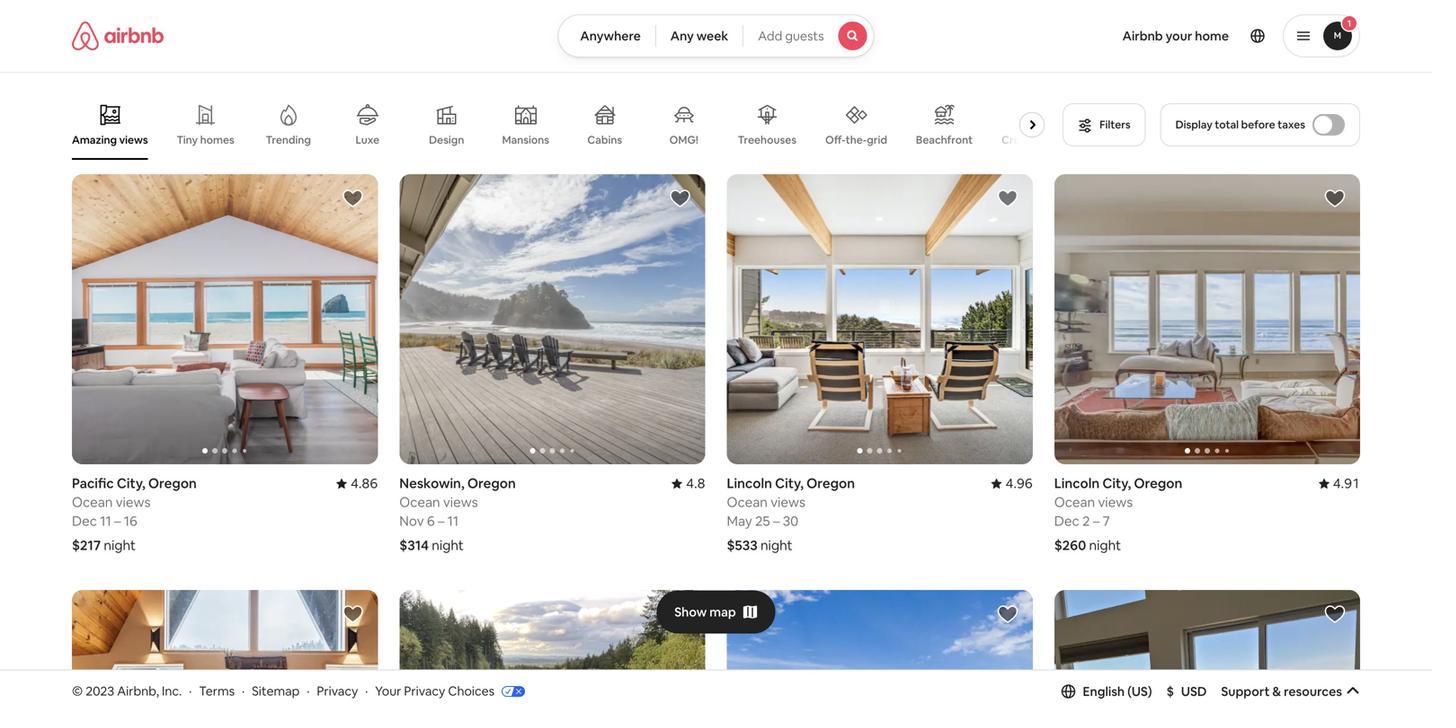 Task type: locate. For each thing, give the bounding box(es) containing it.
ocean
[[72, 494, 113, 512], [399, 494, 440, 512], [727, 494, 768, 512], [1054, 494, 1095, 512]]

1 horizontal spatial privacy
[[404, 684, 445, 700]]

privacy link
[[317, 684, 358, 700]]

views down neskowin,
[[443, 494, 478, 512]]

1 horizontal spatial dec
[[1054, 513, 1080, 531]]

privacy right the your
[[404, 684, 445, 700]]

city, up 30
[[775, 475, 804, 493]]

lincoln city, oregon ocean views may 25 – 30 $533 night
[[727, 475, 855, 555]]

– left the 16
[[114, 513, 121, 531]]

4 night from the left
[[1089, 537, 1121, 555]]

1 oregon from the left
[[148, 475, 197, 493]]

views up the 16
[[116, 494, 151, 512]]

add guests button
[[743, 14, 875, 58]]

– inside lincoln city, oregon ocean views dec 2 – 7 $260 night
[[1093, 513, 1100, 531]]

any week button
[[655, 14, 744, 58]]

1 ocean from the left
[[72, 494, 113, 512]]

omg!
[[670, 133, 699, 147]]

2 horizontal spatial city,
[[1103, 475, 1131, 493]]

oregon
[[148, 475, 197, 493], [467, 475, 516, 493], [807, 475, 855, 493], [1134, 475, 1183, 493]]

night down the 16
[[104, 537, 136, 555]]

add to wishlist: lincoln city, oregon image
[[997, 188, 1019, 210], [1324, 188, 1346, 210]]

oregon inside lincoln city, oregon ocean views dec 2 – 7 $260 night
[[1134, 475, 1183, 493]]

views up 30
[[771, 494, 806, 512]]

None search field
[[558, 14, 875, 58]]

11 left the 16
[[100, 513, 111, 531]]

city, up the 16
[[117, 475, 145, 493]]

guests
[[785, 28, 824, 44]]

night down 25
[[761, 537, 793, 555]]

– left the 7
[[1093, 513, 1100, 531]]

night for $533
[[761, 537, 793, 555]]

amazing views
[[72, 133, 148, 147]]

1 – from the left
[[114, 513, 121, 531]]

1 night from the left
[[104, 537, 136, 555]]

night for $217
[[104, 537, 136, 555]]

your
[[1166, 28, 1193, 44]]

oregon inside neskowin, oregon ocean views nov 6 – 11 $314 night
[[467, 475, 516, 493]]

english (us) button
[[1061, 684, 1152, 700]]

privacy
[[317, 684, 358, 700], [404, 684, 445, 700]]

– for dec 11 – 16
[[114, 513, 121, 531]]

· left privacy link
[[307, 684, 310, 700]]

1 button
[[1283, 14, 1360, 58]]

©
[[72, 684, 83, 700]]

4 ocean from the left
[[1054, 494, 1095, 512]]

2 city, from the left
[[775, 475, 804, 493]]

3 – from the left
[[773, 513, 780, 531]]

· left the your
[[365, 684, 368, 700]]

ocean inside pacific city, oregon ocean views dec 11 – 16 $217 night
[[72, 494, 113, 512]]

off-the-grid
[[825, 133, 887, 147]]

views inside group
[[119, 133, 148, 147]]

city, for 16
[[117, 475, 145, 493]]

2 add to wishlist: lincoln city, oregon image from the left
[[1324, 188, 1346, 210]]

lincoln inside lincoln city, oregon ocean views may 25 – 30 $533 night
[[727, 475, 772, 493]]

taxes
[[1278, 118, 1306, 132]]

dec inside lincoln city, oregon ocean views dec 2 – 7 $260 night
[[1054, 513, 1080, 531]]

lincoln up may
[[727, 475, 772, 493]]

may
[[727, 513, 752, 531]]

– inside pacific city, oregon ocean views dec 11 – 16 $217 night
[[114, 513, 121, 531]]

– right 6
[[438, 513, 444, 531]]

2
[[1083, 513, 1090, 531]]

2 lincoln from the left
[[1054, 475, 1100, 493]]

3 ocean from the left
[[727, 494, 768, 512]]

spaces
[[1047, 133, 1083, 147]]

views up the 7
[[1098, 494, 1133, 512]]

1 horizontal spatial 11
[[447, 513, 459, 531]]

night for $260
[[1089, 537, 1121, 555]]

dec inside pacific city, oregon ocean views dec 11 – 16 $217 night
[[72, 513, 97, 531]]

ocean for may 25 – 30
[[727, 494, 768, 512]]

privacy left the your
[[317, 684, 358, 700]]

ocean up the nov
[[399, 494, 440, 512]]

2 ocean from the left
[[399, 494, 440, 512]]

add to wishlist: pacific city, oregon image
[[342, 188, 363, 210]]

3 oregon from the left
[[807, 475, 855, 493]]

4.91
[[1333, 475, 1360, 493]]

1 dec from the left
[[72, 513, 97, 531]]

add
[[758, 28, 783, 44]]

7
[[1103, 513, 1110, 531]]

views
[[119, 133, 148, 147], [116, 494, 151, 512], [443, 494, 478, 512], [771, 494, 806, 512], [1098, 494, 1133, 512]]

the-
[[846, 133, 867, 147]]

off-
[[825, 133, 846, 147]]

add to wishlist: pacific city,, oregon image
[[997, 604, 1019, 626]]

0 horizontal spatial privacy
[[317, 684, 358, 700]]

city, up the 7
[[1103, 475, 1131, 493]]

night down the 7
[[1089, 537, 1121, 555]]

views for pacific city, oregon ocean views dec 11 – 16 $217 night
[[116, 494, 151, 512]]

© 2023 airbnb, inc. ·
[[72, 684, 192, 700]]

4 oregon from the left
[[1134, 475, 1183, 493]]

night
[[104, 537, 136, 555], [432, 537, 464, 555], [761, 537, 793, 555], [1089, 537, 1121, 555]]

any week
[[671, 28, 728, 44]]

–
[[114, 513, 121, 531], [438, 513, 444, 531], [773, 513, 780, 531], [1093, 513, 1100, 531]]

2 11 from the left
[[447, 513, 459, 531]]

4 · from the left
[[365, 684, 368, 700]]

grid
[[867, 133, 887, 147]]

11
[[100, 513, 111, 531], [447, 513, 459, 531]]

cabins
[[587, 133, 622, 147]]

3 · from the left
[[307, 684, 310, 700]]

night inside pacific city, oregon ocean views dec 11 – 16 $217 night
[[104, 537, 136, 555]]

1 add to wishlist: lincoln city, oregon image from the left
[[997, 188, 1019, 210]]

night inside lincoln city, oregon ocean views may 25 – 30 $533 night
[[761, 537, 793, 555]]

0 horizontal spatial city,
[[117, 475, 145, 493]]

ocean up may
[[727, 494, 768, 512]]

add to wishlist: amity, oregon image
[[669, 604, 691, 626]]

$ usd
[[1167, 684, 1207, 700]]

design
[[429, 133, 464, 147]]

3 night from the left
[[761, 537, 793, 555]]

3 city, from the left
[[1103, 475, 1131, 493]]

group
[[72, 90, 1083, 160], [72, 174, 378, 465], [399, 174, 705, 465], [727, 174, 1033, 465], [1054, 174, 1360, 465], [72, 591, 378, 714], [399, 591, 705, 714], [727, 591, 1033, 714], [1054, 591, 1360, 714]]

oregon inside pacific city, oregon ocean views dec 11 – 16 $217 night
[[148, 475, 197, 493]]

1 horizontal spatial add to wishlist: lincoln city, oregon image
[[1324, 188, 1346, 210]]

views right amazing at the top left of the page
[[119, 133, 148, 147]]

·
[[189, 684, 192, 700], [242, 684, 245, 700], [307, 684, 310, 700], [365, 684, 368, 700]]

ocean inside lincoln city, oregon ocean views may 25 – 30 $533 night
[[727, 494, 768, 512]]

0 horizontal spatial lincoln
[[727, 475, 772, 493]]

1 11 from the left
[[100, 513, 111, 531]]

ocean down the pacific
[[72, 494, 113, 512]]

4 – from the left
[[1093, 513, 1100, 531]]

night down 6
[[432, 537, 464, 555]]

ocean for dec 2 – 7
[[1054, 494, 1095, 512]]

dec left 2
[[1054, 513, 1080, 531]]

total
[[1215, 118, 1239, 132]]

city, for 7
[[1103, 475, 1131, 493]]

2023
[[86, 684, 114, 700]]

anywhere
[[580, 28, 641, 44]]

11 inside pacific city, oregon ocean views dec 11 – 16 $217 night
[[100, 513, 111, 531]]

0 horizontal spatial 11
[[100, 513, 111, 531]]

add to wishlist: lincoln city, oregon image for 4.91
[[1324, 188, 1346, 210]]

anywhere button
[[558, 14, 656, 58]]

11 right 6
[[447, 513, 459, 531]]

city, inside lincoln city, oregon ocean views may 25 – 30 $533 night
[[775, 475, 804, 493]]

· right inc.
[[189, 684, 192, 700]]

display total before taxes
[[1176, 118, 1306, 132]]

2 oregon from the left
[[467, 475, 516, 493]]

– inside lincoln city, oregon ocean views may 25 – 30 $533 night
[[773, 513, 780, 531]]

views for lincoln city, oregon ocean views dec 2 – 7 $260 night
[[1098, 494, 1133, 512]]

2 night from the left
[[432, 537, 464, 555]]

mansions
[[502, 133, 549, 147]]

dec
[[72, 513, 97, 531], [1054, 513, 1080, 531]]

0 horizontal spatial dec
[[72, 513, 97, 531]]

city, inside pacific city, oregon ocean views dec 11 – 16 $217 night
[[117, 475, 145, 493]]

1 horizontal spatial city,
[[775, 475, 804, 493]]

oregon for lincoln city, oregon ocean views may 25 – 30 $533 night
[[807, 475, 855, 493]]

your privacy choices
[[375, 684, 495, 700]]

oregon for pacific city, oregon ocean views dec 11 – 16 $217 night
[[148, 475, 197, 493]]

tiny
[[177, 133, 198, 147]]

1 city, from the left
[[117, 475, 145, 493]]

lincoln
[[727, 475, 772, 493], [1054, 475, 1100, 493]]

night inside lincoln city, oregon ocean views dec 2 – 7 $260 night
[[1089, 537, 1121, 555]]

· right terms
[[242, 684, 245, 700]]

city, inside lincoln city, oregon ocean views dec 2 – 7 $260 night
[[1103, 475, 1131, 493]]

views inside neskowin, oregon ocean views nov 6 – 11 $314 night
[[443, 494, 478, 512]]

oregon inside lincoln city, oregon ocean views may 25 – 30 $533 night
[[807, 475, 855, 493]]

2 privacy from the left
[[404, 684, 445, 700]]

lincoln up 2
[[1054, 475, 1100, 493]]

2 – from the left
[[438, 513, 444, 531]]

home
[[1195, 28, 1229, 44]]

&
[[1273, 684, 1281, 700]]

dec for dec 11 – 16
[[72, 513, 97, 531]]

2 dec from the left
[[1054, 513, 1080, 531]]

lincoln inside lincoln city, oregon ocean views dec 2 – 7 $260 night
[[1054, 475, 1100, 493]]

– right 25
[[773, 513, 780, 531]]

ocean inside lincoln city, oregon ocean views dec 2 – 7 $260 night
[[1054, 494, 1095, 512]]

0 horizontal spatial add to wishlist: lincoln city, oregon image
[[997, 188, 1019, 210]]

1 horizontal spatial lincoln
[[1054, 475, 1100, 493]]

views inside lincoln city, oregon ocean views may 25 – 30 $533 night
[[771, 494, 806, 512]]

lincoln for lincoln city, oregon ocean views dec 2 – 7 $260 night
[[1054, 475, 1100, 493]]

dec up $217
[[72, 513, 97, 531]]

resources
[[1284, 684, 1342, 700]]

airbnb
[[1123, 28, 1163, 44]]

views inside lincoln city, oregon ocean views dec 2 – 7 $260 night
[[1098, 494, 1133, 512]]

city,
[[117, 475, 145, 493], [775, 475, 804, 493], [1103, 475, 1131, 493]]

terms
[[199, 684, 235, 700]]

none search field containing anywhere
[[558, 14, 875, 58]]

terms link
[[199, 684, 235, 700]]

ocean up 2
[[1054, 494, 1095, 512]]

group containing amazing views
[[72, 90, 1083, 160]]

4.96 out of 5 average rating image
[[991, 475, 1033, 493]]

views inside pacific city, oregon ocean views dec 11 – 16 $217 night
[[116, 494, 151, 512]]

30
[[783, 513, 799, 531]]

1 lincoln from the left
[[727, 475, 772, 493]]



Task type: describe. For each thing, give the bounding box(es) containing it.
map
[[710, 605, 736, 621]]

usd
[[1181, 684, 1207, 700]]

airbnb your home link
[[1112, 17, 1240, 55]]

1
[[1348, 18, 1352, 29]]

6
[[427, 513, 435, 531]]

neskowin,
[[399, 475, 465, 493]]

profile element
[[896, 0, 1360, 72]]

16
[[124, 513, 137, 531]]

– for dec 2 – 7
[[1093, 513, 1100, 531]]

$314
[[399, 537, 429, 555]]

amazing
[[72, 133, 117, 147]]

4.86
[[351, 475, 378, 493]]

beachfront
[[916, 133, 973, 147]]

$
[[1167, 684, 1174, 700]]

add to wishlist: tidewater, oregon image
[[342, 604, 363, 626]]

add to wishlist: neskowin, oregon image
[[669, 188, 691, 210]]

views for lincoln city, oregon ocean views may 25 – 30 $533 night
[[771, 494, 806, 512]]

11 inside neskowin, oregon ocean views nov 6 – 11 $314 night
[[447, 513, 459, 531]]

4.8
[[686, 475, 705, 493]]

– for may 25 – 30
[[773, 513, 780, 531]]

show map
[[675, 605, 736, 621]]

airbnb,
[[117, 684, 159, 700]]

night inside neskowin, oregon ocean views nov 6 – 11 $314 night
[[432, 537, 464, 555]]

support & resources button
[[1221, 684, 1360, 700]]

your privacy choices link
[[375, 684, 525, 701]]

4.91 out of 5 average rating image
[[1319, 475, 1360, 493]]

before
[[1241, 118, 1276, 132]]

your
[[375, 684, 401, 700]]

sitemap
[[252, 684, 300, 700]]

1 privacy from the left
[[317, 684, 358, 700]]

homes
[[200, 133, 234, 147]]

4.86 out of 5 average rating image
[[336, 475, 378, 493]]

week
[[697, 28, 728, 44]]

oregon for lincoln city, oregon ocean views dec 2 – 7 $260 night
[[1134, 475, 1183, 493]]

creative spaces
[[1002, 133, 1083, 147]]

ocean inside neskowin, oregon ocean views nov 6 – 11 $314 night
[[399, 494, 440, 512]]

city, for 30
[[775, 475, 804, 493]]

any
[[671, 28, 694, 44]]

treehouses
[[738, 133, 797, 147]]

sitemap link
[[252, 684, 300, 700]]

creative
[[1002, 133, 1045, 147]]

neskowin, oregon ocean views nov 6 – 11 $314 night
[[399, 475, 516, 555]]

terms · sitemap · privacy
[[199, 684, 358, 700]]

nov
[[399, 513, 424, 531]]

pacific
[[72, 475, 114, 493]]

display
[[1176, 118, 1213, 132]]

english (us)
[[1083, 684, 1152, 700]]

show
[[675, 605, 707, 621]]

$217
[[72, 537, 101, 555]]

2 · from the left
[[242, 684, 245, 700]]

add to wishlist: lincoln city, oregon image for 4.96
[[997, 188, 1019, 210]]

$533
[[727, 537, 758, 555]]

choices
[[448, 684, 495, 700]]

– inside neskowin, oregon ocean views nov 6 – 11 $314 night
[[438, 513, 444, 531]]

pacific city, oregon ocean views dec 11 – 16 $217 night
[[72, 475, 197, 555]]

display total before taxes button
[[1161, 103, 1360, 147]]

4.96
[[1006, 475, 1033, 493]]

ocean for dec 11 – 16
[[72, 494, 113, 512]]

support & resources
[[1221, 684, 1342, 700]]

airbnb your home
[[1123, 28, 1229, 44]]

show map button
[[657, 591, 776, 634]]

lincoln for lincoln city, oregon ocean views may 25 – 30 $533 night
[[727, 475, 772, 493]]

luxe
[[356, 133, 379, 147]]

lincoln city, oregon ocean views dec 2 – 7 $260 night
[[1054, 475, 1183, 555]]

trending
[[266, 133, 311, 147]]

inc.
[[162, 684, 182, 700]]

support
[[1221, 684, 1270, 700]]

4.8 out of 5 average rating image
[[672, 475, 705, 493]]

filters button
[[1063, 103, 1146, 147]]

english
[[1083, 684, 1125, 700]]

add guests
[[758, 28, 824, 44]]

filters
[[1100, 118, 1131, 132]]

add to wishlist: amity, oregon image
[[1324, 604, 1346, 626]]

(us)
[[1128, 684, 1152, 700]]

dec for dec 2 – 7
[[1054, 513, 1080, 531]]

tiny homes
[[177, 133, 234, 147]]

1 · from the left
[[189, 684, 192, 700]]

25
[[755, 513, 770, 531]]

$260
[[1054, 537, 1086, 555]]



Task type: vqa. For each thing, say whether or not it's contained in the screenshot.
the Beachfront
yes



